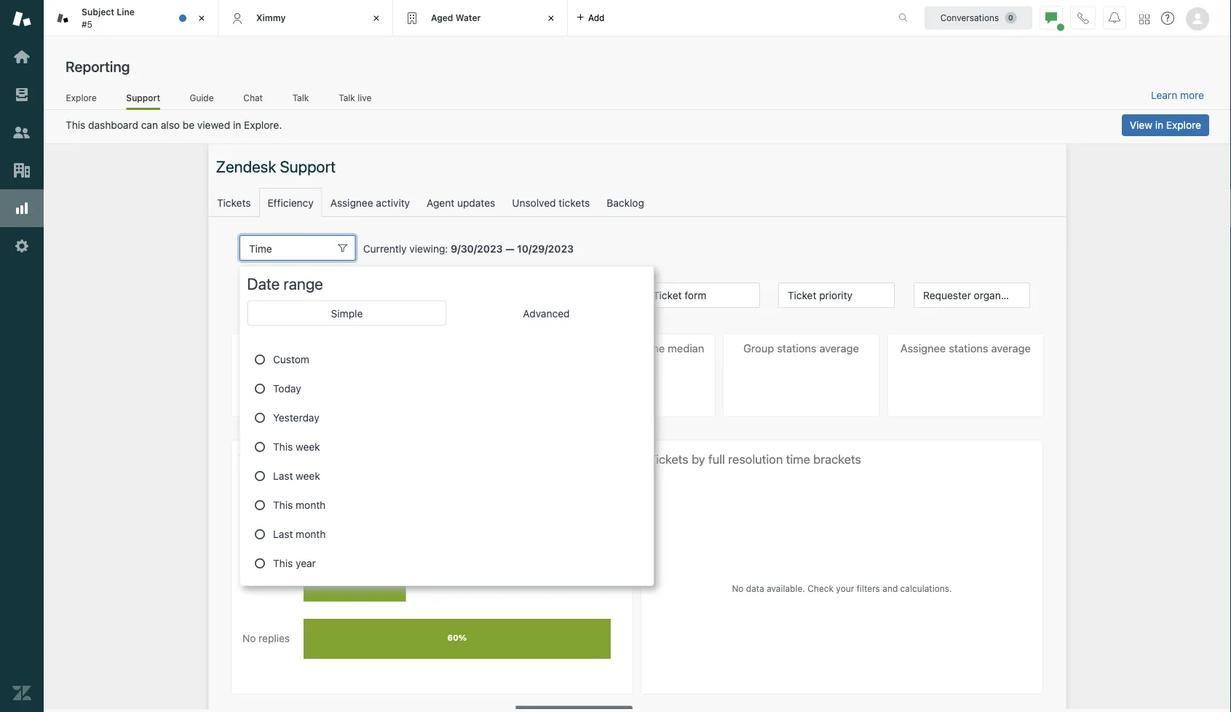 Task type: describe. For each thing, give the bounding box(es) containing it.
conversations
[[941, 13, 1000, 23]]

aged
[[431, 13, 453, 23]]

customers image
[[12, 123, 31, 142]]

viewed
[[197, 119, 230, 131]]

more
[[1181, 89, 1205, 101]]

reporting
[[66, 58, 130, 75]]

2 in from the left
[[233, 119, 241, 131]]

learn
[[1152, 89, 1178, 101]]

learn more
[[1152, 89, 1205, 101]]

talk live link
[[338, 92, 372, 108]]

be
[[183, 119, 195, 131]]

view
[[1130, 119, 1153, 131]]

tab containing subject line
[[44, 0, 219, 36]]

chat
[[244, 93, 263, 103]]

support
[[126, 93, 160, 103]]

notifications image
[[1109, 12, 1121, 24]]

can
[[141, 119, 158, 131]]

reporting image
[[12, 199, 31, 218]]

explore inside "link"
[[66, 93, 97, 103]]

support link
[[126, 92, 160, 110]]

talk for talk
[[293, 93, 309, 103]]

main element
[[0, 0, 44, 712]]

admin image
[[12, 237, 31, 256]]

organizations image
[[12, 161, 31, 180]]

dashboard
[[88, 119, 138, 131]]

add
[[589, 13, 605, 23]]

button displays agent's chat status as online. image
[[1046, 12, 1058, 24]]

conversations button
[[925, 6, 1033, 30]]

talk link
[[292, 92, 309, 108]]

chat link
[[243, 92, 263, 108]]

explore.
[[244, 119, 282, 131]]

talk for talk live
[[339, 93, 355, 103]]

aged water
[[431, 13, 481, 23]]

ximmy
[[256, 13, 286, 23]]

subject
[[82, 7, 114, 17]]



Task type: vqa. For each thing, say whether or not it's contained in the screenshot.
add on the left top of the page
yes



Task type: locate. For each thing, give the bounding box(es) containing it.
in right "view"
[[1156, 119, 1164, 131]]

1 horizontal spatial talk
[[339, 93, 355, 103]]

tab
[[44, 0, 219, 36]]

close image left the ximmy
[[194, 11, 209, 25]]

close image inside ximmy tab
[[369, 11, 384, 25]]

water
[[456, 13, 481, 23]]

subject line #5
[[82, 7, 135, 29]]

1 close image from the left
[[194, 11, 209, 25]]

close image left the aged
[[369, 11, 384, 25]]

explore up this
[[66, 93, 97, 103]]

aged water tab
[[393, 0, 568, 36]]

1 in from the left
[[1156, 119, 1164, 131]]

1 vertical spatial explore
[[1167, 119, 1202, 131]]

explore inside button
[[1167, 119, 1202, 131]]

in inside button
[[1156, 119, 1164, 131]]

2 close image from the left
[[369, 11, 384, 25]]

close image
[[544, 11, 559, 25]]

talk left live
[[339, 93, 355, 103]]

guide
[[190, 93, 214, 103]]

get help image
[[1162, 12, 1175, 25]]

talk
[[293, 93, 309, 103], [339, 93, 355, 103]]

1 horizontal spatial close image
[[369, 11, 384, 25]]

this dashboard can also be viewed in explore.
[[66, 119, 282, 131]]

talk inside "link"
[[339, 93, 355, 103]]

views image
[[12, 85, 31, 104]]

talk live
[[339, 93, 372, 103]]

0 horizontal spatial explore
[[66, 93, 97, 103]]

2 talk from the left
[[339, 93, 355, 103]]

this
[[66, 119, 85, 131]]

get started image
[[12, 47, 31, 66]]

0 vertical spatial explore
[[66, 93, 97, 103]]

in
[[1156, 119, 1164, 131], [233, 119, 241, 131]]

view in explore
[[1130, 119, 1202, 131]]

learn more link
[[1152, 89, 1205, 102]]

1 talk from the left
[[293, 93, 309, 103]]

zendesk products image
[[1140, 14, 1150, 24]]

tabs tab list
[[44, 0, 884, 36]]

line
[[117, 7, 135, 17]]

0 horizontal spatial in
[[233, 119, 241, 131]]

ximmy tab
[[219, 0, 393, 36]]

zendesk image
[[12, 684, 31, 703]]

explore down learn more "link"
[[1167, 119, 1202, 131]]

explore link
[[66, 92, 97, 108]]

0 horizontal spatial talk
[[293, 93, 309, 103]]

talk right chat
[[293, 93, 309, 103]]

close image
[[194, 11, 209, 25], [369, 11, 384, 25]]

1 horizontal spatial explore
[[1167, 119, 1202, 131]]

also
[[161, 119, 180, 131]]

1 horizontal spatial in
[[1156, 119, 1164, 131]]

add button
[[568, 0, 614, 36]]

live
[[358, 93, 372, 103]]

view in explore button
[[1122, 114, 1210, 136]]

in right viewed
[[233, 119, 241, 131]]

zendesk support image
[[12, 9, 31, 28]]

0 horizontal spatial close image
[[194, 11, 209, 25]]

guide link
[[189, 92, 214, 108]]

explore
[[66, 93, 97, 103], [1167, 119, 1202, 131]]

#5
[[82, 19, 92, 29]]



